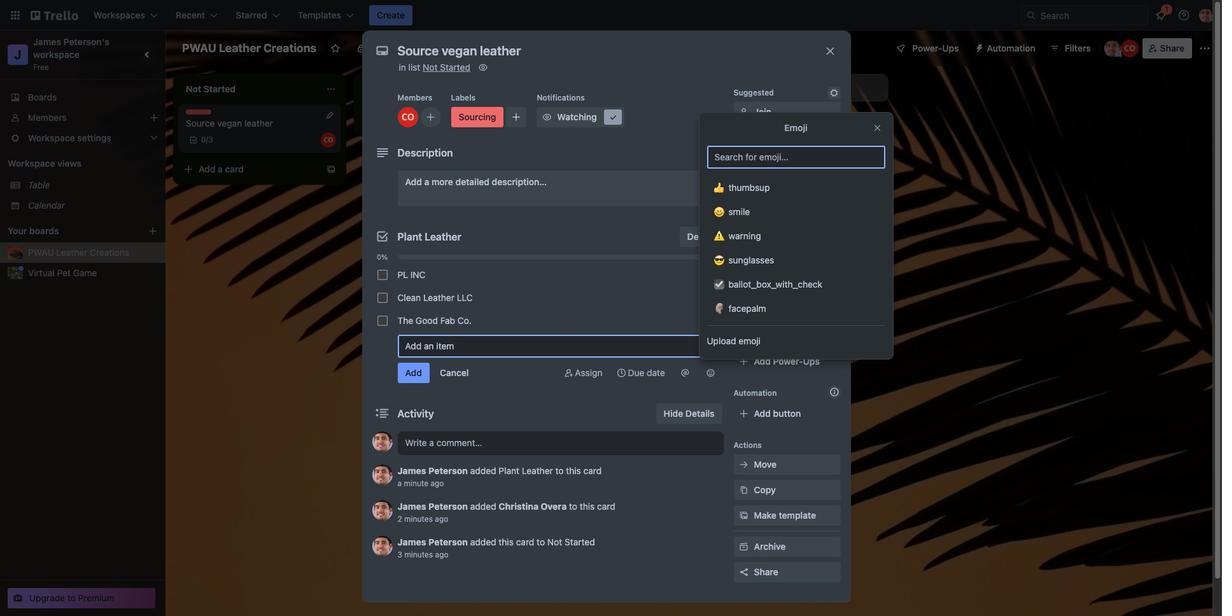 Task type: vqa. For each thing, say whether or not it's contained in the screenshot.
'Color: bold red, title: "Sourcing"' ELEMENT to the left
yes



Task type: locate. For each thing, give the bounding box(es) containing it.
ago down 2 minutes ago link
[[435, 550, 449, 560]]

virtual pet game link
[[28, 267, 158, 279]]

to down overa
[[537, 537, 545, 547]]

j
[[14, 47, 21, 62]]

emoji
[[739, 335, 761, 346]]

leather inside james peterson added plant leather to this card a minute ago
[[522, 465, 553, 476]]

share button
[[1142, 38, 1192, 59], [734, 562, 841, 582]]

sm image for archive
[[737, 540, 750, 553]]

ago inside james peterson added plant leather to this card a minute ago
[[431, 479, 444, 488]]

1 vertical spatial started
[[565, 537, 595, 547]]

0 vertical spatial added
[[470, 465, 496, 476]]

0 vertical spatial power-
[[912, 43, 942, 53]]

1 horizontal spatial list
[[792, 82, 805, 93]]

1 horizontal spatial plant
[[499, 465, 519, 476]]

james inside james peterson added christina overa to this card 2 minutes ago
[[398, 501, 426, 512]]

1 vertical spatial ago
[[435, 514, 448, 524]]

3 added from the top
[[470, 537, 496, 547]]

add a card down /
[[199, 164, 244, 174]]

your boards with 2 items element
[[8, 223, 129, 239]]

attachment button
[[734, 250, 841, 270]]

color: bold red, title: "sourcing" element
[[451, 107, 504, 127], [186, 109, 219, 119]]

add left button
[[754, 408, 771, 419]]

this down james peterson added christina overa to this card 2 minutes ago
[[499, 537, 514, 547]]

sm image inside labels link
[[737, 177, 750, 190]]

to inside james peterson added christina overa to this card 2 minutes ago
[[569, 501, 577, 512]]

add a card
[[379, 115, 425, 126], [560, 115, 605, 126], [199, 164, 244, 174]]

ago inside james peterson added christina overa to this card 2 minutes ago
[[435, 514, 448, 524]]

sm image right power-ups button
[[969, 38, 987, 56]]

this for leather
[[566, 465, 581, 476]]

0 vertical spatial list
[[408, 62, 420, 73]]

list right another
[[792, 82, 805, 93]]

3
[[208, 135, 213, 144], [398, 550, 402, 560]]

plant up christina
[[499, 465, 519, 476]]

1 vertical spatial ups
[[760, 337, 775, 347]]

the
[[398, 315, 413, 326]]

not started link
[[423, 62, 470, 73]]

2 vertical spatial peterson
[[428, 537, 468, 547]]

1 horizontal spatial creations
[[263, 41, 317, 55]]

card
[[406, 115, 425, 126], [587, 115, 605, 126], [760, 134, 777, 143], [225, 164, 244, 174], [583, 465, 602, 476], [597, 501, 615, 512], [516, 537, 534, 547]]

1 vertical spatial plant
[[499, 465, 519, 476]]

1 horizontal spatial not
[[547, 537, 562, 547]]

ballot_box_with_check link
[[707, 273, 885, 296]]

details
[[685, 408, 715, 419]]

1 vertical spatial minutes
[[404, 550, 433, 560]]

members down add to card
[[754, 152, 793, 163]]

plant leather
[[398, 231, 461, 243]]

0 vertical spatial not
[[423, 62, 438, 73]]

boards
[[29, 225, 59, 236]]

added down james peterson added plant leather to this card a minute ago at the bottom left of page
[[470, 501, 496, 512]]

this inside james peterson added christina overa to this card 2 minutes ago
[[580, 501, 595, 512]]

0 vertical spatial christina overa (christinaovera) image
[[1121, 39, 1139, 57]]

sm image down notifications
[[541, 111, 553, 123]]

not inside the james peterson added this card to not started 3 minutes ago
[[547, 537, 562, 547]]

creations inside board name text field
[[263, 41, 317, 55]]

2 james peterson (jamespeterson93) image from the top
[[372, 465, 392, 485]]

1 vertical spatial added
[[470, 501, 496, 512]]

members up christina overa (christinaovera) image
[[398, 93, 432, 102]]

1 vertical spatial members link
[[734, 148, 841, 168]]

0 vertical spatial peterson
[[428, 465, 468, 476]]

1 horizontal spatial ups
[[803, 356, 820, 367]]

automation
[[987, 43, 1035, 53], [734, 388, 777, 398]]

sm image down actions
[[737, 458, 750, 471]]

plant up pl inc
[[398, 231, 422, 243]]

creations inside pwau leather creations link
[[90, 247, 129, 258]]

1 horizontal spatial power-
[[773, 356, 803, 367]]

0 horizontal spatial ups
[[760, 337, 775, 347]]

sourcing inside sourcing source vegan leather
[[186, 109, 219, 119]]

1 horizontal spatial pwau leather creations
[[182, 41, 317, 55]]

2 peterson from the top
[[428, 501, 468, 512]]

j link
[[8, 45, 28, 65]]

attachment
[[754, 254, 803, 265]]

private
[[371, 43, 401, 53]]

james
[[33, 36, 61, 47], [398, 465, 426, 476], [398, 501, 426, 512], [398, 537, 426, 547]]

automation up add button
[[734, 388, 777, 398]]

added inside james peterson added christina overa to this card 2 minutes ago
[[470, 501, 496, 512]]

sm image inside make template link
[[737, 509, 750, 522]]

ups inside 'link'
[[803, 356, 820, 367]]

to down 'join'
[[751, 134, 758, 143]]

0 vertical spatial share button
[[1142, 38, 1192, 59]]

minutes inside james peterson added christina overa to this card 2 minutes ago
[[404, 514, 433, 524]]

0 vertical spatial power-ups
[[912, 43, 959, 53]]

star or unstar board image
[[331, 43, 341, 53]]

1 horizontal spatial members
[[398, 93, 432, 102]]

1 horizontal spatial sourcing
[[459, 111, 496, 122]]

peterson inside the james peterson added this card to not started 3 minutes ago
[[428, 537, 468, 547]]

clean leather llc
[[398, 292, 473, 303]]

0 horizontal spatial members
[[28, 112, 67, 123]]

share button down archive link
[[734, 562, 841, 582]]

pet
[[57, 267, 71, 278]]

automation down search image
[[987, 43, 1035, 53]]

custom
[[754, 305, 787, 316]]

0 horizontal spatial pwau
[[28, 247, 54, 258]]

description
[[398, 147, 453, 158]]

0 horizontal spatial share
[[754, 567, 778, 577]]

sm image down add an item text box
[[562, 367, 575, 379]]

add a card down notifications
[[560, 115, 605, 126]]

1 peterson from the top
[[428, 465, 468, 476]]

members
[[398, 93, 432, 102], [28, 112, 67, 123], [754, 152, 793, 163]]

ago up 3 minutes ago link
[[435, 514, 448, 524]]

share down 'archive' at the right
[[754, 567, 778, 577]]

ups down upload emoji link
[[803, 356, 820, 367]]

0 horizontal spatial add a card button
[[178, 159, 321, 180]]

james up 3 minutes ago link
[[398, 537, 426, 547]]

leather
[[219, 41, 261, 55], [425, 231, 461, 243], [56, 247, 87, 258], [423, 292, 454, 303], [522, 465, 553, 476]]

share left show menu image
[[1160, 43, 1185, 53]]

this for overa
[[580, 501, 595, 512]]

ups inside button
[[942, 43, 959, 53]]

0 vertical spatial members link
[[0, 108, 165, 128]]

1 vertical spatial share button
[[734, 562, 841, 582]]

due date
[[628, 367, 665, 378]]

1 horizontal spatial create from template… image
[[687, 116, 698, 126]]

0 horizontal spatial pwau leather creations
[[28, 247, 129, 258]]

add inside add a more detailed description… "link"
[[405, 176, 422, 187]]

share button down 1 notification icon
[[1142, 38, 1192, 59]]

upload emoji
[[707, 335, 761, 346]]

james for plant
[[398, 465, 426, 476]]

0 horizontal spatial power-
[[734, 337, 760, 347]]

pwau leather creations
[[182, 41, 317, 55], [28, 247, 129, 258]]

1 vertical spatial automation
[[734, 388, 777, 398]]

peterson inside james peterson added plant leather to this card a minute ago
[[428, 465, 468, 476]]

christina overa (christinaovera) image
[[1121, 39, 1139, 57], [321, 132, 336, 148]]

to for added
[[569, 501, 577, 512]]

james peterson (jamespeterson93) image
[[372, 432, 392, 452], [372, 465, 392, 485]]

sm image up checklist icon in the right of the page
[[737, 177, 750, 190]]

0 vertical spatial james peterson (jamespeterson93) image
[[372, 432, 392, 452]]

0 vertical spatial plant
[[398, 231, 422, 243]]

james for christina
[[398, 501, 426, 512]]

hide
[[664, 408, 683, 419]]

0 horizontal spatial add a card
[[199, 164, 244, 174]]

activity
[[398, 408, 434, 419]]

0 horizontal spatial power-ups
[[734, 337, 775, 347]]

assign link
[[557, 363, 608, 383]]

ago for added this card to not started
[[435, 550, 449, 560]]

peterson inside james peterson added christina overa to this card 2 minutes ago
[[428, 501, 468, 512]]

creations up "virtual pet game" link
[[90, 247, 129, 258]]

1 horizontal spatial members link
[[734, 148, 841, 168]]

ago for added plant leather to this card
[[431, 479, 444, 488]]

3 down 2
[[398, 550, 402, 560]]

add left another
[[738, 82, 755, 93]]

this inside james peterson added plant leather to this card a minute ago
[[566, 465, 581, 476]]

a for the middle the add a card button
[[399, 115, 403, 126]]

james peterson (jamespeterson93) image right filters
[[1104, 39, 1122, 57]]

sunglasses
[[729, 255, 774, 265]]

james for this
[[398, 537, 426, 547]]

james inside "james peterson's workspace free"
[[33, 36, 61, 47]]

sm image
[[477, 61, 489, 74], [737, 151, 750, 164], [562, 367, 575, 379], [615, 367, 628, 379], [679, 367, 692, 379], [737, 458, 750, 471], [737, 484, 750, 496]]

1 vertical spatial power-ups
[[734, 337, 775, 347]]

a left minute at left
[[398, 479, 402, 488]]

james peterson (jamespeterson93) image
[[1199, 8, 1215, 23], [1104, 39, 1122, 57], [372, 500, 392, 521], [372, 536, 392, 556]]

sm image right date
[[679, 367, 692, 379]]

james peterson (jamespeterson93) image right the open information menu image on the right top
[[1199, 8, 1215, 23]]

3 peterson from the top
[[428, 537, 468, 547]]

ups left the automation button
[[942, 43, 959, 53]]

1 minutes from the top
[[404, 514, 433, 524]]

sm image inside due date link
[[615, 367, 628, 379]]

1 create from template… image from the left
[[507, 116, 517, 126]]

sm image inside the copy link
[[737, 484, 750, 496]]

james peterson added plant leather to this card a minute ago
[[398, 465, 602, 488]]

sm image inside the automation button
[[969, 38, 987, 56]]

0 vertical spatial share
[[1160, 43, 1185, 53]]

card inside james peterson added plant leather to this card a minute ago
[[583, 465, 602, 476]]

1 vertical spatial pwau
[[28, 247, 54, 258]]

christina overa (christinaovera) image down edit card "image"
[[321, 132, 336, 148]]

to inside the james peterson added this card to not started 3 minutes ago
[[537, 537, 545, 547]]

christina
[[499, 501, 539, 512]]

creations
[[263, 41, 317, 55], [90, 247, 129, 258]]

2 horizontal spatial add a card
[[560, 115, 605, 126]]

added inside the james peterson added this card to not started 3 minutes ago
[[470, 537, 496, 547]]

added up james peterson added christina overa to this card 2 minutes ago
[[470, 465, 496, 476]]

2 vertical spatial ups
[[803, 356, 820, 367]]

james up 2 minutes ago link
[[398, 501, 426, 512]]

0 horizontal spatial create from template… image
[[507, 116, 517, 126]]

0 vertical spatial automation
[[987, 43, 1035, 53]]

not down board link at the left of page
[[423, 62, 438, 73]]

color: bold red, title: "sourcing" element right 'add members to card' image at the top of page
[[451, 107, 504, 127]]

create
[[377, 10, 405, 20]]

Write a comment text field
[[398, 432, 723, 454]]

1 horizontal spatial christina overa (christinaovera) image
[[1121, 39, 1139, 57]]

a down notifications
[[579, 115, 584, 126]]

2 vertical spatial added
[[470, 537, 496, 547]]

leather inside board name text field
[[219, 41, 261, 55]]

labels
[[451, 93, 476, 102], [754, 178, 782, 188]]

1 vertical spatial this
[[580, 501, 595, 512]]

add left christina overa (christinaovera) image
[[379, 115, 396, 126]]

sm image left 'join'
[[737, 106, 750, 118]]

labels link
[[734, 173, 841, 194]]

delete link
[[680, 227, 722, 247]]

cover
[[754, 279, 779, 290]]

pwau leather creations link
[[28, 246, 158, 259]]

custom fields
[[754, 305, 814, 316]]

members down boards
[[28, 112, 67, 123]]

members link down boards
[[0, 108, 165, 128]]

labels down search for emoji… text field on the right
[[754, 178, 782, 188]]

sm image left cover
[[737, 279, 750, 292]]

sm image inside cover link
[[737, 279, 750, 292]]

ago inside the james peterson added this card to not started 3 minutes ago
[[435, 550, 449, 560]]

sm image inside move link
[[737, 458, 750, 471]]

started down board
[[440, 62, 470, 73]]

2 minutes from the top
[[404, 550, 433, 560]]

a left more
[[424, 176, 429, 187]]

archive
[[754, 541, 786, 552]]

to
[[751, 134, 758, 143], [555, 465, 564, 476], [569, 501, 577, 512], [537, 537, 545, 547], [67, 593, 76, 603]]

another
[[758, 82, 790, 93]]

sm image right the assign
[[615, 367, 628, 379]]

pwau leather creations inside pwau leather creations link
[[28, 247, 129, 258]]

3 inside the james peterson added this card to not started 3 minutes ago
[[398, 550, 402, 560]]

1 horizontal spatial add a card
[[379, 115, 425, 126]]

to for added plant leather to this card
[[555, 465, 564, 476]]

create from template… image
[[507, 116, 517, 126], [687, 116, 698, 126]]

ago right minute at left
[[431, 479, 444, 488]]

2 horizontal spatial power-
[[912, 43, 942, 53]]

to right overa
[[569, 501, 577, 512]]

None text field
[[391, 39, 811, 62]]

add a card button down 'source vegan leather' link
[[178, 159, 321, 180]]

2 vertical spatial power-
[[773, 356, 803, 367]]

1 horizontal spatial 3
[[398, 550, 402, 560]]

not
[[423, 62, 438, 73], [547, 537, 562, 547]]

add a card left 'add members to card' image at the top of page
[[379, 115, 425, 126]]

added
[[470, 465, 496, 476], [470, 501, 496, 512], [470, 537, 496, 547]]

2 vertical spatial ago
[[435, 550, 449, 560]]

1 vertical spatial pwau leather creations
[[28, 247, 129, 258]]

upgrade
[[29, 593, 65, 603]]

sourcing right 'add members to card' image at the top of page
[[459, 111, 496, 122]]

add left more
[[405, 176, 422, 187]]

add inside add button button
[[754, 408, 771, 419]]

your
[[8, 225, 27, 236]]

peterson up a minute ago link
[[428, 465, 468, 476]]

peterson up 2 minutes ago link
[[428, 501, 468, 512]]

color: bold red, title: "sourcing" element up 0
[[186, 109, 219, 119]]

to for added this card to not started
[[537, 537, 545, 547]]

members link up labels link at the top right of page
[[734, 148, 841, 168]]

a left 'add members to card' image at the top of page
[[399, 115, 403, 126]]

1 horizontal spatial pwau
[[182, 41, 216, 55]]

1 vertical spatial list
[[792, 82, 805, 93]]

1 vertical spatial members
[[28, 112, 67, 123]]

sm image left copy on the right of page
[[737, 484, 750, 496]]

add down emoji
[[754, 356, 771, 367]]

add a card button up description
[[359, 111, 502, 131]]

1 vertical spatial labels
[[754, 178, 782, 188]]

0 vertical spatial creations
[[263, 41, 317, 55]]

christina overa (christinaovera) image
[[398, 107, 418, 127]]

this right overa
[[580, 501, 595, 512]]

Add an item text field
[[398, 335, 723, 358]]

1 horizontal spatial labels
[[754, 178, 782, 188]]

make template
[[754, 510, 816, 521]]

thumbsup link
[[707, 176, 885, 199]]

to down write a comment text box
[[555, 465, 564, 476]]

warning link
[[707, 225, 885, 248]]

sm image inside join link
[[737, 106, 750, 118]]

0 vertical spatial pwau
[[182, 41, 216, 55]]

plant
[[398, 231, 422, 243], [499, 465, 519, 476]]

1 vertical spatial peterson
[[428, 501, 468, 512]]

pwau leather creations inside board name text field
[[182, 41, 317, 55]]

added inside james peterson added plant leather to this card a minute ago
[[470, 465, 496, 476]]

sm image inside assign link
[[562, 367, 575, 379]]

sourcing up 0
[[186, 109, 219, 119]]

cancel link
[[432, 363, 476, 383]]

0 vertical spatial this
[[566, 465, 581, 476]]

leather inside group
[[423, 292, 454, 303]]

description…
[[492, 176, 547, 187]]

power- inside the add power-ups 'link'
[[773, 356, 803, 367]]

peterson up 3 minutes ago link
[[428, 537, 468, 547]]

sourcing for sourcing
[[459, 111, 496, 122]]

sm image left 'archive' at the right
[[737, 540, 750, 553]]

minutes down 2 minutes ago link
[[404, 550, 433, 560]]

calendar
[[28, 200, 65, 211]]

sm image inside archive link
[[737, 540, 750, 553]]

to inside james peterson added plant leather to this card a minute ago
[[555, 465, 564, 476]]

3 right 0
[[208, 135, 213, 144]]

1 vertical spatial james peterson (jamespeterson93) image
[[372, 465, 392, 485]]

2 create from template… image from the left
[[687, 116, 698, 126]]

james for free
[[33, 36, 61, 47]]

None submit
[[398, 363, 430, 383]]

added down james peterson added christina overa to this card 2 minutes ago
[[470, 537, 496, 547]]

sourcing source vegan leather
[[186, 109, 273, 129]]

minutes inside the james peterson added this card to not started 3 minutes ago
[[404, 550, 433, 560]]

join
[[754, 106, 772, 117]]

sm image left make
[[737, 509, 750, 522]]

pwau inside board name text field
[[182, 41, 216, 55]]

1 horizontal spatial add a card button
[[359, 111, 502, 131]]

sm image up join link
[[828, 87, 841, 99]]

james up workspace
[[33, 36, 61, 47]]

christina overa (christinaovera) image down search field
[[1121, 39, 1139, 57]]

ballot_box_with_check
[[729, 279, 822, 290]]

0 vertical spatial pwau leather creations
[[182, 41, 317, 55]]

1 vertical spatial creations
[[90, 247, 129, 258]]

0 horizontal spatial creations
[[90, 247, 129, 258]]

1 horizontal spatial started
[[565, 537, 595, 547]]

this down write a comment text box
[[566, 465, 581, 476]]

more
[[432, 176, 453, 187]]

sm image
[[969, 38, 987, 56], [828, 87, 841, 99], [737, 106, 750, 118], [541, 111, 553, 123], [607, 111, 620, 123], [737, 177, 750, 190], [737, 279, 750, 292], [704, 367, 717, 379], [737, 509, 750, 522], [737, 540, 750, 553]]

cancel
[[440, 367, 469, 378]]

not down overa
[[547, 537, 562, 547]]

started down overa
[[565, 537, 595, 547]]

james inside the james peterson added this card to not started 3 minutes ago
[[398, 537, 426, 547]]

cover link
[[734, 275, 841, 295]]

0 vertical spatial minutes
[[404, 514, 433, 524]]

detailed
[[456, 176, 489, 187]]

ups up add power-ups
[[760, 337, 775, 347]]

1 vertical spatial power-
[[734, 337, 760, 347]]

move
[[754, 459, 777, 470]]

peterson for added
[[428, 501, 468, 512]]

1 horizontal spatial power-ups
[[912, 43, 959, 53]]

0 vertical spatial labels
[[451, 93, 476, 102]]

0 horizontal spatial christina overa (christinaovera) image
[[321, 132, 336, 148]]

labels down not started link
[[451, 93, 476, 102]]

a minute ago link
[[398, 479, 444, 488]]

llc
[[457, 292, 473, 303]]

0 vertical spatial ups
[[942, 43, 959, 53]]

peterson for added plant leather to this card
[[428, 465, 468, 476]]

primary element
[[0, 0, 1222, 31]]

0 horizontal spatial sourcing
[[186, 109, 219, 119]]

a down vegan
[[218, 164, 223, 174]]

2 horizontal spatial members
[[754, 152, 793, 163]]

minutes right 2
[[404, 514, 433, 524]]

0 vertical spatial started
[[440, 62, 470, 73]]

ups
[[942, 43, 959, 53], [760, 337, 775, 347], [803, 356, 820, 367]]

1 added from the top
[[470, 465, 496, 476]]

1 vertical spatial not
[[547, 537, 562, 547]]

2 added from the top
[[470, 501, 496, 512]]

0 horizontal spatial members link
[[0, 108, 165, 128]]

add button button
[[734, 404, 841, 424]]

table link
[[28, 179, 158, 192]]

add a card button down notifications
[[540, 111, 682, 131]]

2 horizontal spatial ups
[[942, 43, 959, 53]]

list right in
[[408, 62, 420, 73]]

james inside james peterson added plant leather to this card a minute ago
[[398, 465, 426, 476]]

Search field
[[1036, 6, 1148, 25]]

leather
[[244, 118, 273, 129]]

vegan
[[217, 118, 242, 129]]

0 vertical spatial members
[[398, 93, 432, 102]]

james up minute at left
[[398, 465, 426, 476]]

a for leftmost the add a card button
[[218, 164, 223, 174]]

0 vertical spatial ago
[[431, 479, 444, 488]]

creations left star or unstar board icon
[[263, 41, 317, 55]]

power-ups
[[912, 43, 959, 53], [734, 337, 775, 347]]

add power-ups link
[[734, 351, 841, 372]]

1 vertical spatial 3
[[398, 550, 402, 560]]

upgrade to premium link
[[8, 588, 155, 609]]



Task type: describe. For each thing, give the bounding box(es) containing it.
customize views image
[[471, 42, 484, 55]]

add a card for leftmost the add a card button
[[199, 164, 244, 174]]

sm image for suggested
[[828, 87, 841, 99]]

dates
[[754, 229, 778, 239]]

0 horizontal spatial list
[[408, 62, 420, 73]]

peterson for added this card to not started
[[428, 537, 468, 547]]

added for added
[[470, 501, 496, 512]]

1 james peterson (jamespeterson93) image from the top
[[372, 432, 392, 452]]

virtual
[[28, 267, 55, 278]]

minute
[[404, 479, 428, 488]]

add members to card image
[[426, 111, 436, 123]]

plant inside james peterson added plant leather to this card a minute ago
[[499, 465, 519, 476]]

board
[[432, 43, 457, 53]]

smile link
[[707, 201, 885, 223]]

fields
[[789, 305, 814, 316]]

boards
[[28, 92, 57, 102]]

due date link
[[610, 363, 671, 383]]

add inside the add power-ups 'link'
[[754, 356, 771, 367]]

sunglasses link
[[707, 249, 885, 272]]

2 vertical spatial members
[[754, 152, 793, 163]]

co.
[[458, 315, 472, 326]]

power-ups button
[[887, 38, 967, 59]]

1 horizontal spatial share
[[1160, 43, 1185, 53]]

thumbsup
[[729, 182, 770, 193]]

create from template… image for the rightmost the add a card button
[[687, 116, 698, 126]]

The Good Fab Co. checkbox
[[377, 316, 387, 326]]

create from template… image for the middle the add a card button
[[507, 116, 517, 126]]

card inside james peterson added christina overa to this card 2 minutes ago
[[597, 501, 615, 512]]

/
[[206, 135, 208, 144]]

free
[[33, 62, 49, 72]]

clean
[[398, 292, 421, 303]]

sm image for watching
[[541, 111, 553, 123]]

in list not started
[[399, 62, 470, 73]]

started inside the james peterson added this card to not started 3 minutes ago
[[565, 537, 595, 547]]

virtual pet game
[[28, 267, 97, 278]]

upload
[[707, 335, 736, 346]]

sm image down add to card
[[737, 151, 750, 164]]

0 horizontal spatial labels
[[451, 93, 476, 102]]

plant leather group
[[372, 264, 723, 332]]

overa
[[541, 501, 567, 512]]

3 minutes ago link
[[398, 550, 449, 560]]

filters button
[[1046, 38, 1095, 59]]

add a more detailed description… link
[[398, 171, 723, 206]]

james peterson's workspace link
[[33, 36, 112, 60]]

workspace views
[[8, 158, 82, 169]]

board link
[[411, 38, 465, 59]]

edit card image
[[325, 110, 335, 120]]

james peterson added christina overa to this card 2 minutes ago
[[398, 501, 615, 524]]

workspace
[[33, 49, 80, 60]]

suggested
[[734, 88, 774, 97]]

smile
[[729, 206, 750, 217]]

Search for emoji… text field
[[707, 146, 885, 169]]

make
[[754, 510, 777, 521]]

sm image down the upload
[[704, 367, 717, 379]]

list inside 'button'
[[792, 82, 805, 93]]

pl
[[398, 269, 408, 280]]

date
[[647, 367, 665, 378]]

button
[[773, 408, 801, 419]]

add a card for the middle the add a card button
[[379, 115, 425, 126]]

add button
[[754, 408, 801, 419]]

peterson's
[[63, 36, 109, 47]]

1 vertical spatial christina overa (christinaovera) image
[[321, 132, 336, 148]]

2
[[398, 514, 402, 524]]

upgrade to premium
[[29, 593, 114, 603]]

sm image for join
[[737, 106, 750, 118]]

Board name text field
[[176, 38, 323, 59]]

0 horizontal spatial color: bold red, title: "sourcing" element
[[186, 109, 219, 119]]

views
[[57, 158, 82, 169]]

filters
[[1065, 43, 1091, 53]]

add another list button
[[715, 74, 889, 102]]

search image
[[1026, 10, 1036, 20]]

1 notification image
[[1153, 8, 1169, 23]]

assign
[[575, 367, 602, 378]]

sm image for make template
[[737, 509, 750, 522]]

emoji
[[784, 122, 808, 133]]

a for the rightmost the add a card button
[[579, 115, 584, 126]]

watching
[[557, 111, 597, 122]]

in
[[399, 62, 406, 73]]

move link
[[734, 454, 841, 475]]

add down notifications
[[560, 115, 577, 126]]

PL INC checkbox
[[377, 270, 387, 280]]

0 horizontal spatial plant
[[398, 231, 422, 243]]

template
[[779, 510, 816, 521]]

upload emoji link
[[699, 331, 893, 351]]

warning
[[729, 230, 761, 241]]

custom fields button
[[734, 304, 841, 317]]

this inside the james peterson added this card to not started 3 minutes ago
[[499, 537, 514, 547]]

add another list
[[738, 82, 805, 93]]

sm image right the watching
[[607, 111, 620, 123]]

0 horizontal spatial 3
[[208, 135, 213, 144]]

james peterson's workspace free
[[33, 36, 112, 72]]

to right upgrade
[[67, 593, 76, 603]]

0 horizontal spatial share button
[[734, 562, 841, 582]]

calendar link
[[28, 199, 158, 212]]

0 / 3
[[201, 135, 213, 144]]

copy
[[754, 484, 776, 495]]

delete
[[687, 231, 715, 242]]

add down 0 / 3
[[199, 164, 215, 174]]

card inside the james peterson added this card to not started 3 minutes ago
[[516, 537, 534, 547]]

sm image for cover
[[737, 279, 750, 292]]

0 horizontal spatial automation
[[734, 388, 777, 398]]

a inside james peterson added plant leather to this card a minute ago
[[398, 479, 402, 488]]

show menu image
[[1199, 42, 1211, 55]]

sm image down 'customize views' icon
[[477, 61, 489, 74]]

sourcing for sourcing source vegan leather
[[186, 109, 219, 119]]

facepalm
[[729, 303, 766, 314]]

2 minutes ago link
[[398, 514, 448, 524]]

a inside "link"
[[424, 176, 429, 187]]

james peterson (jamespeterson93) image left 3 minutes ago link
[[372, 536, 392, 556]]

fab
[[440, 315, 455, 326]]

create from template… image
[[326, 164, 336, 174]]

add down suggested
[[734, 134, 749, 143]]

sm image for automation
[[969, 38, 987, 56]]

added for added this card to not started
[[470, 537, 496, 547]]

add a card for the rightmost the add a card button
[[560, 115, 605, 126]]

james peterson (jamespeterson93) image left 2
[[372, 500, 392, 521]]

add power-ups
[[754, 356, 820, 367]]

2 horizontal spatial add a card button
[[540, 111, 682, 131]]

1 vertical spatial share
[[754, 567, 778, 577]]

actions
[[734, 440, 762, 450]]

add inside add another list 'button'
[[738, 82, 755, 93]]

copy link
[[734, 480, 841, 500]]

ago for added
[[435, 514, 448, 524]]

Clean Leather LLC checkbox
[[377, 293, 387, 303]]

due
[[628, 367, 644, 378]]

power- inside power-ups button
[[912, 43, 942, 53]]

facepalm link
[[707, 297, 885, 320]]

minutes for added this card to not started
[[404, 550, 433, 560]]

watching button
[[537, 107, 625, 127]]

boards link
[[0, 87, 165, 108]]

workspace
[[8, 158, 55, 169]]

open information menu image
[[1178, 9, 1190, 22]]

0 horizontal spatial not
[[423, 62, 438, 73]]

power-ups inside button
[[912, 43, 959, 53]]

dates button
[[734, 224, 841, 244]]

0 horizontal spatial started
[[440, 62, 470, 73]]

the good fab co.
[[398, 315, 472, 326]]

add a more detailed description…
[[405, 176, 547, 187]]

minutes for added
[[404, 514, 433, 524]]

automation button
[[969, 38, 1043, 59]]

game
[[73, 267, 97, 278]]

added for added plant leather to this card
[[470, 465, 496, 476]]

sm image for labels
[[737, 177, 750, 190]]

source vegan leather link
[[186, 117, 334, 130]]

1 horizontal spatial color: bold red, title: "sourcing" element
[[451, 107, 504, 127]]

automation inside button
[[987, 43, 1035, 53]]

checklist image
[[737, 202, 750, 215]]

add board image
[[148, 226, 158, 236]]



